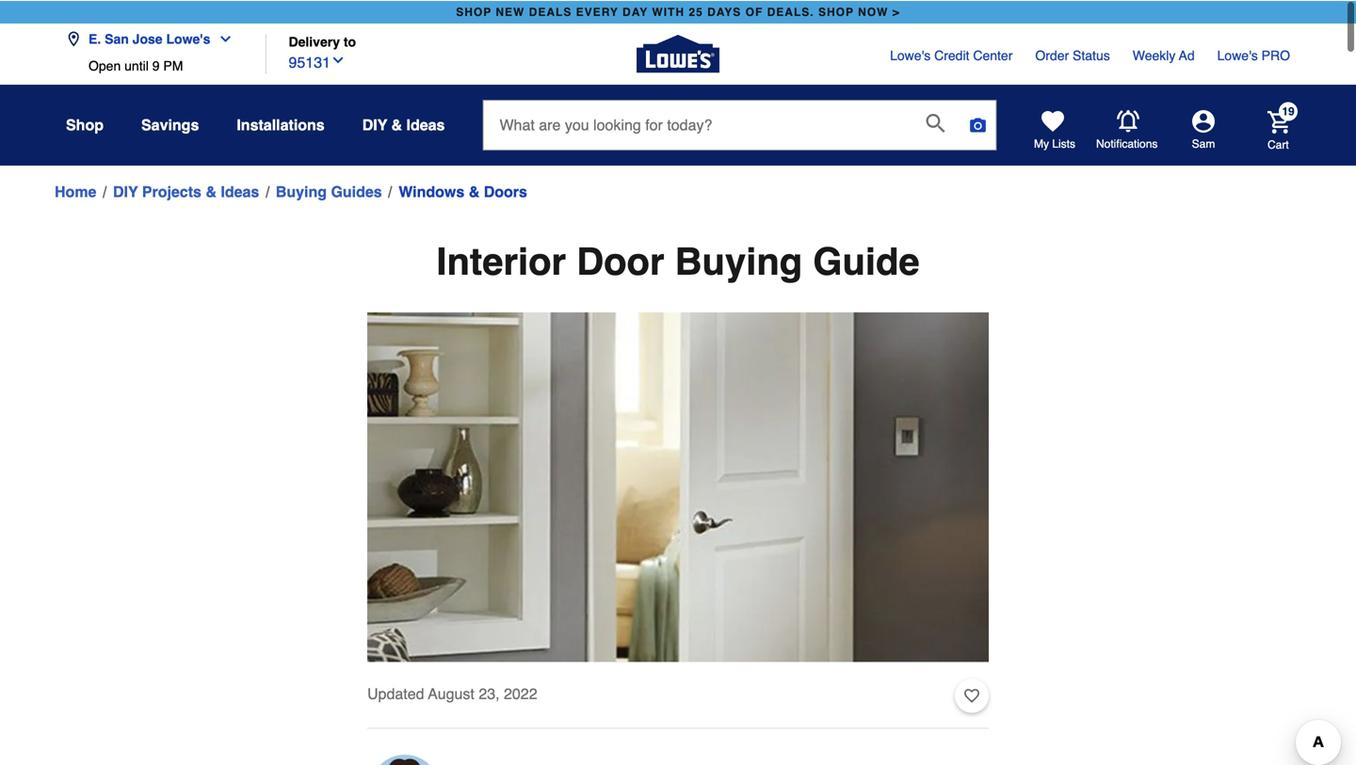 Task type: locate. For each thing, give the bounding box(es) containing it.
lowe's inside lowe's pro link
[[1218, 47, 1258, 62]]

now
[[858, 5, 889, 18]]

ideas up the windows
[[406, 115, 445, 133]]

1 vertical spatial buying
[[675, 239, 803, 283]]

new
[[496, 5, 525, 18]]

open until 9 pm
[[89, 57, 183, 73]]

& for windows
[[469, 182, 480, 200]]

& left doors
[[469, 182, 480, 200]]

ideas
[[406, 115, 445, 133], [221, 182, 259, 200]]

2 horizontal spatial &
[[469, 182, 480, 200]]

lists
[[1052, 137, 1076, 150]]

0 horizontal spatial ideas
[[221, 182, 259, 200]]

deals
[[529, 5, 572, 18]]

e. san jose lowe's
[[89, 31, 210, 46]]

diy inside button
[[362, 115, 387, 133]]

interior door buying guide
[[436, 239, 920, 283]]

pm
[[163, 57, 183, 73]]

& up the windows
[[391, 115, 402, 133]]

lowe's
[[166, 31, 210, 46], [890, 47, 931, 62], [1218, 47, 1258, 62]]

shop left 'new'
[[456, 5, 492, 18]]

& for diy
[[391, 115, 402, 133]]

&
[[391, 115, 402, 133], [206, 182, 217, 200], [469, 182, 480, 200]]

open
[[89, 57, 121, 73]]

with
[[652, 5, 685, 18]]

my lists
[[1034, 137, 1076, 150]]

& right projects
[[206, 182, 217, 200]]

& inside button
[[391, 115, 402, 133]]

lowe's home improvement logo image
[[637, 12, 720, 95]]

installations button
[[237, 107, 325, 141]]

0 horizontal spatial diy
[[113, 182, 138, 200]]

weekly ad
[[1133, 47, 1195, 62]]

diy for diy & ideas
[[362, 115, 387, 133]]

0 horizontal spatial buying
[[276, 182, 327, 200]]

9
[[152, 57, 160, 73]]

ideas inside button
[[406, 115, 445, 133]]

day
[[623, 5, 648, 18]]

2 horizontal spatial lowe's
[[1218, 47, 1258, 62]]

diy up guides
[[362, 115, 387, 133]]

1 horizontal spatial lowe's
[[890, 47, 931, 62]]

ideas right projects
[[221, 182, 259, 200]]

chevron down image
[[331, 52, 346, 67]]

doors
[[484, 182, 527, 200]]

1 horizontal spatial &
[[391, 115, 402, 133]]

1 vertical spatial diy
[[113, 182, 138, 200]]

diy
[[362, 115, 387, 133], [113, 182, 138, 200]]

shop
[[456, 5, 492, 18], [819, 5, 854, 18]]

door
[[577, 239, 665, 283]]

0 horizontal spatial lowe's
[[166, 31, 210, 46]]

shop new deals every day with 25 days of deals. shop now >
[[456, 5, 900, 18]]

pro
[[1262, 47, 1290, 62]]

1 horizontal spatial ideas
[[406, 115, 445, 133]]

0 vertical spatial buying
[[276, 182, 327, 200]]

my lists link
[[1034, 109, 1076, 151]]

2 shop from the left
[[819, 5, 854, 18]]

windows
[[399, 182, 465, 200]]

e. san jose lowe's button
[[66, 19, 241, 57]]

updated august 23, 2022
[[367, 685, 537, 702]]

chevron down image
[[210, 31, 233, 46]]

shop left now
[[819, 5, 854, 18]]

0 vertical spatial diy
[[362, 115, 387, 133]]

diy for diy projects & ideas
[[113, 182, 138, 200]]

notifications
[[1096, 137, 1158, 150]]

1 horizontal spatial shop
[[819, 5, 854, 18]]

1 vertical spatial ideas
[[221, 182, 259, 200]]

lowe's left credit
[[890, 47, 931, 62]]

diy & ideas button
[[362, 107, 445, 141]]

weekly
[[1133, 47, 1176, 62]]

diy left projects
[[113, 182, 138, 200]]

of
[[746, 5, 763, 18]]

order status
[[1036, 47, 1110, 62]]

order
[[1036, 47, 1069, 62]]

lowe's up pm
[[166, 31, 210, 46]]

buying inside 'link'
[[276, 182, 327, 200]]

0 horizontal spatial shop
[[456, 5, 492, 18]]

lowe's left pro
[[1218, 47, 1258, 62]]

None search field
[[483, 99, 997, 167]]

updated
[[367, 685, 424, 702]]

lowe's home improvement notification center image
[[1117, 109, 1140, 132]]

0 vertical spatial ideas
[[406, 115, 445, 133]]

buying guides
[[276, 182, 382, 200]]

buying
[[276, 182, 327, 200], [675, 239, 803, 283]]

every
[[576, 5, 619, 18]]

to
[[344, 33, 356, 48]]

home
[[55, 182, 97, 200]]

1 horizontal spatial diy
[[362, 115, 387, 133]]

lowe's inside lowe's credit center link
[[890, 47, 931, 62]]

2022
[[504, 685, 537, 702]]



Task type: vqa. For each thing, say whether or not it's contained in the screenshot.
'Mon,'
no



Task type: describe. For each thing, give the bounding box(es) containing it.
delivery to
[[289, 33, 356, 48]]

shop
[[66, 115, 104, 133]]

buying guides link
[[276, 180, 382, 203]]

lowe's pro link
[[1218, 45, 1290, 64]]

lowe's home improvement lists image
[[1042, 109, 1064, 132]]

1 shop from the left
[[456, 5, 492, 18]]

e.
[[89, 31, 101, 46]]

a living room with an open white interior door. image
[[367, 312, 989, 662]]

lowe's credit center
[[890, 47, 1013, 62]]

lowe's home improvement cart image
[[1268, 110, 1290, 133]]

camera image
[[969, 115, 988, 134]]

installations
[[237, 115, 325, 133]]

lowe's for lowe's credit center
[[890, 47, 931, 62]]

savings
[[141, 115, 199, 133]]

25
[[689, 5, 703, 18]]

heart outline image
[[965, 685, 980, 706]]

diy projects & ideas link
[[113, 180, 259, 203]]

19
[[1282, 104, 1295, 117]]

san
[[105, 31, 129, 46]]

home link
[[55, 180, 97, 203]]

0 horizontal spatial &
[[206, 182, 217, 200]]

august
[[428, 685, 475, 702]]

diy projects & ideas
[[113, 182, 259, 200]]

diy & ideas
[[362, 115, 445, 133]]

guide
[[813, 239, 920, 283]]

95131 button
[[289, 49, 346, 73]]

location image
[[66, 31, 81, 46]]

search image
[[926, 113, 945, 132]]

delivery
[[289, 33, 340, 48]]

deals.
[[767, 5, 814, 18]]

cart
[[1268, 137, 1289, 150]]

95131
[[289, 53, 331, 70]]

23,
[[479, 685, 500, 702]]

jose
[[133, 31, 163, 46]]

savings button
[[141, 107, 199, 141]]

days
[[707, 5, 742, 18]]

projects
[[142, 182, 202, 200]]

1 horizontal spatial buying
[[675, 239, 803, 283]]

shop new deals every day with 25 days of deals. shop now > link
[[452, 0, 904, 23]]

lowe's for lowe's pro
[[1218, 47, 1258, 62]]

shop button
[[66, 107, 104, 141]]

Search Query text field
[[484, 100, 911, 149]]

weekly ad link
[[1133, 45, 1195, 64]]

sam
[[1192, 137, 1215, 150]]

>
[[893, 5, 900, 18]]

until
[[124, 57, 149, 73]]

ad
[[1179, 47, 1195, 62]]

order status link
[[1036, 45, 1110, 64]]

sam button
[[1159, 109, 1249, 151]]

lowe's credit center link
[[890, 45, 1013, 64]]

windows & doors
[[399, 182, 527, 200]]

interior
[[436, 239, 566, 283]]

lowe's inside e. san jose lowe's button
[[166, 31, 210, 46]]

status
[[1073, 47, 1110, 62]]

center
[[973, 47, 1013, 62]]

windows & doors link
[[399, 180, 527, 203]]

guides
[[331, 182, 382, 200]]

credit
[[934, 47, 970, 62]]

lowe's pro
[[1218, 47, 1290, 62]]

my
[[1034, 137, 1049, 150]]



